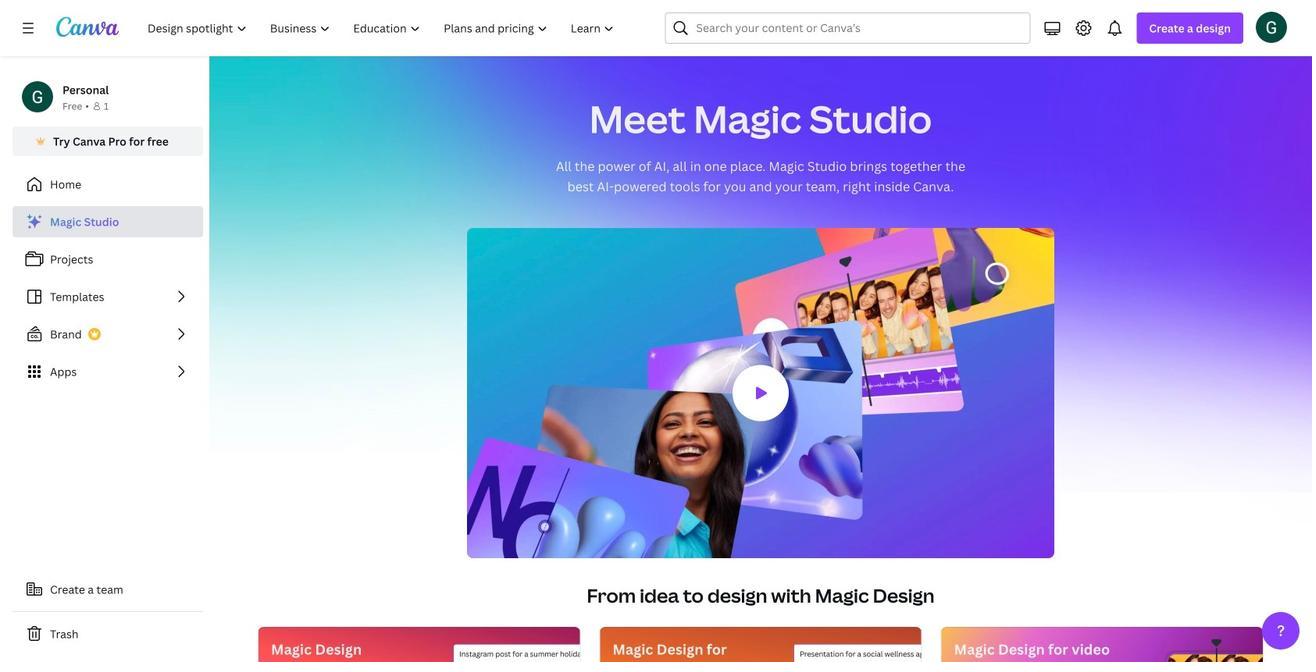 Task type: locate. For each thing, give the bounding box(es) containing it.
list
[[12, 206, 203, 387]]

None search field
[[665, 12, 1031, 44]]



Task type: describe. For each thing, give the bounding box(es) containing it.
top level navigation element
[[137, 12, 628, 44]]

Search search field
[[696, 13, 999, 43]]

greg robinson image
[[1256, 12, 1287, 43]]



Task type: vqa. For each thing, say whether or not it's contained in the screenshot.
search field
yes



